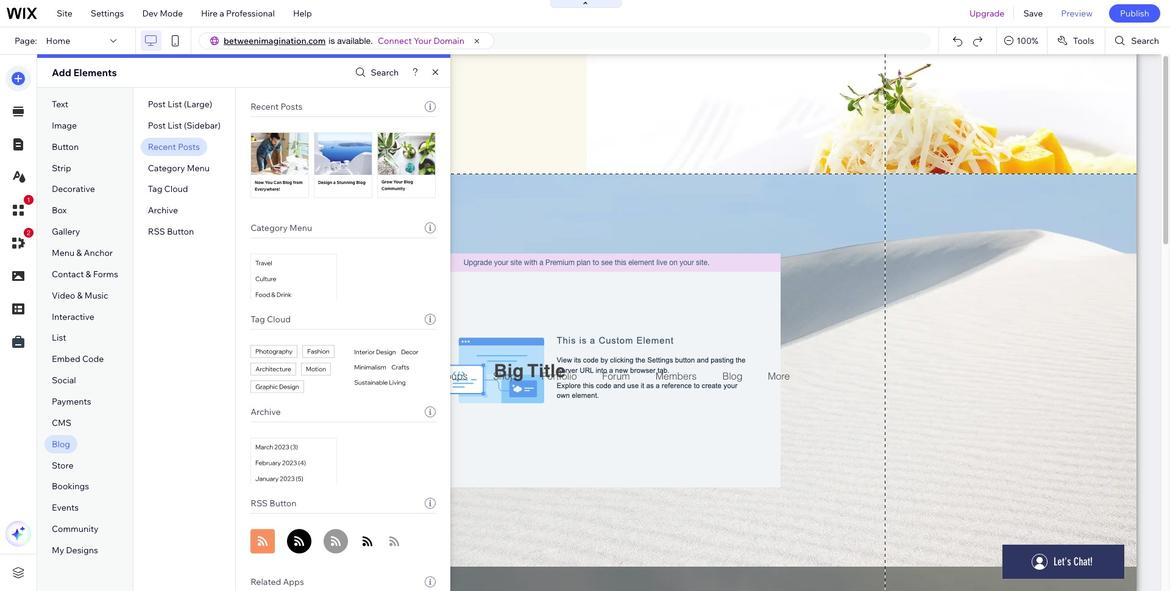 Task type: locate. For each thing, give the bounding box(es) containing it.
tools button
[[1048, 27, 1106, 54]]

embed
[[52, 354, 80, 365]]

recent
[[251, 101, 279, 112], [148, 141, 176, 152]]

hire a professional
[[201, 8, 275, 19]]

(sidebar)
[[184, 120, 221, 131]]

1 vertical spatial cloud
[[267, 314, 291, 325]]

0 horizontal spatial recent
[[148, 141, 176, 152]]

1 horizontal spatial category
[[251, 223, 288, 234]]

2 vertical spatial &
[[77, 290, 83, 301]]

cloud
[[164, 184, 188, 195], [267, 314, 291, 325]]

site
[[57, 8, 72, 19]]

0 vertical spatial search
[[1132, 35, 1160, 46]]

decorative
[[52, 184, 95, 195]]

list up embed
[[52, 333, 66, 344]]

0 vertical spatial recent posts
[[251, 101, 303, 112]]

1 vertical spatial rss
[[251, 498, 268, 509]]

2 horizontal spatial menu
[[290, 223, 312, 234]]

category
[[148, 163, 185, 174], [251, 223, 288, 234]]

1 horizontal spatial tag
[[251, 314, 265, 325]]

0 vertical spatial archive
[[148, 205, 178, 216]]

0 vertical spatial post
[[148, 99, 166, 110]]

0 horizontal spatial button
[[52, 141, 79, 152]]

2
[[27, 229, 31, 237]]

1 vertical spatial posts
[[178, 141, 200, 152]]

0 horizontal spatial recent posts
[[148, 141, 200, 152]]

available.
[[337, 36, 373, 46]]

1 horizontal spatial cloud
[[267, 314, 291, 325]]

0 vertical spatial search button
[[1106, 27, 1171, 54]]

archive
[[148, 205, 178, 216], [251, 407, 281, 418]]

1 vertical spatial archive
[[251, 407, 281, 418]]

image
[[52, 120, 77, 131]]

& for contact
[[86, 269, 91, 280]]

rss
[[148, 226, 165, 237], [251, 498, 268, 509]]

0 horizontal spatial cloud
[[164, 184, 188, 195]]

add elements
[[52, 66, 117, 79]]

related
[[251, 577, 281, 588]]

post
[[148, 99, 166, 110], [148, 120, 166, 131]]

category menu
[[148, 163, 210, 174], [251, 223, 312, 234]]

1 horizontal spatial posts
[[281, 101, 303, 112]]

0 vertical spatial menu
[[187, 163, 210, 174]]

0 vertical spatial button
[[52, 141, 79, 152]]

1 horizontal spatial tag cloud
[[251, 314, 291, 325]]

1 horizontal spatial recent posts
[[251, 101, 303, 112]]

1 vertical spatial tag cloud
[[251, 314, 291, 325]]

& left anchor
[[76, 248, 82, 259]]

embed code
[[52, 354, 104, 365]]

1 horizontal spatial recent
[[251, 101, 279, 112]]

1 button
[[5, 195, 34, 223]]

post up post list (sidebar)
[[148, 99, 166, 110]]

home
[[46, 35, 70, 46]]

list for (sidebar)
[[168, 120, 182, 131]]

0 horizontal spatial search
[[371, 67, 399, 78]]

search button down publish button
[[1106, 27, 1171, 54]]

0 vertical spatial category
[[148, 163, 185, 174]]

0 vertical spatial tag cloud
[[148, 184, 188, 195]]

1 vertical spatial recent posts
[[148, 141, 200, 152]]

2 vertical spatial button
[[270, 498, 297, 509]]

connect
[[378, 35, 412, 46]]

preview button
[[1053, 0, 1102, 27]]

search button down connect
[[352, 64, 399, 81]]

1 vertical spatial &
[[86, 269, 91, 280]]

video & music
[[52, 290, 108, 301]]

1 horizontal spatial category menu
[[251, 223, 312, 234]]

0 vertical spatial posts
[[281, 101, 303, 112]]

text
[[52, 99, 68, 110]]

payments
[[52, 396, 91, 407]]

settings
[[91, 8, 124, 19]]

0 vertical spatial category menu
[[148, 163, 210, 174]]

tag
[[148, 184, 162, 195], [251, 314, 265, 325]]

100% button
[[998, 27, 1047, 54]]

0 horizontal spatial tag
[[148, 184, 162, 195]]

1 vertical spatial category menu
[[251, 223, 312, 234]]

list down post list (large)
[[168, 120, 182, 131]]

0 vertical spatial list
[[168, 99, 182, 110]]

1 horizontal spatial menu
[[187, 163, 210, 174]]

1 vertical spatial menu
[[290, 223, 312, 234]]

publish
[[1121, 8, 1150, 19]]

search down the publish
[[1132, 35, 1160, 46]]

rss button
[[148, 226, 194, 237], [251, 498, 297, 509]]

is
[[329, 36, 335, 46]]

1 vertical spatial list
[[168, 120, 182, 131]]

1 vertical spatial button
[[167, 226, 194, 237]]

0 vertical spatial cloud
[[164, 184, 188, 195]]

1 post from the top
[[148, 99, 166, 110]]

blog
[[52, 439, 70, 450]]

0 horizontal spatial archive
[[148, 205, 178, 216]]

search
[[1132, 35, 1160, 46], [371, 67, 399, 78]]

button
[[52, 141, 79, 152], [167, 226, 194, 237], [270, 498, 297, 509]]

recent posts
[[251, 101, 303, 112], [148, 141, 200, 152]]

1 vertical spatial post
[[148, 120, 166, 131]]

0 horizontal spatial rss button
[[148, 226, 194, 237]]

1 vertical spatial category
[[251, 223, 288, 234]]

menu & anchor
[[52, 248, 113, 259]]

apps
[[283, 577, 304, 588]]

tag cloud
[[148, 184, 188, 195], [251, 314, 291, 325]]

0 horizontal spatial rss
[[148, 226, 165, 237]]

list up post list (sidebar)
[[168, 99, 182, 110]]

1 horizontal spatial rss button
[[251, 498, 297, 509]]

elements
[[73, 66, 117, 79]]

domain
[[434, 35, 465, 46]]

publish button
[[1110, 4, 1161, 23]]

posts
[[281, 101, 303, 112], [178, 141, 200, 152]]

(large)
[[184, 99, 212, 110]]

& right video
[[77, 290, 83, 301]]

0 horizontal spatial search button
[[352, 64, 399, 81]]

menu
[[187, 163, 210, 174], [290, 223, 312, 234], [52, 248, 75, 259]]

& left forms
[[86, 269, 91, 280]]

save
[[1024, 8, 1043, 19]]

0 horizontal spatial menu
[[52, 248, 75, 259]]

1 horizontal spatial search button
[[1106, 27, 1171, 54]]

0 vertical spatial &
[[76, 248, 82, 259]]

interactive
[[52, 311, 94, 322]]

post down post list (large)
[[148, 120, 166, 131]]

save button
[[1015, 0, 1053, 27]]

1 horizontal spatial archive
[[251, 407, 281, 418]]

list
[[168, 99, 182, 110], [168, 120, 182, 131], [52, 333, 66, 344]]

search down connect
[[371, 67, 399, 78]]

search button
[[1106, 27, 1171, 54], [352, 64, 399, 81]]

list for (large)
[[168, 99, 182, 110]]

0 vertical spatial rss
[[148, 226, 165, 237]]

bookings
[[52, 481, 89, 492]]

1 horizontal spatial button
[[167, 226, 194, 237]]

2 post from the top
[[148, 120, 166, 131]]

&
[[76, 248, 82, 259], [86, 269, 91, 280], [77, 290, 83, 301]]



Task type: describe. For each thing, give the bounding box(es) containing it.
store
[[52, 460, 73, 471]]

0 vertical spatial tag
[[148, 184, 162, 195]]

100%
[[1017, 35, 1039, 46]]

related apps
[[251, 577, 304, 588]]

2 vertical spatial list
[[52, 333, 66, 344]]

1 vertical spatial rss button
[[251, 498, 297, 509]]

is available. connect your domain
[[329, 35, 465, 46]]

& for menu
[[76, 248, 82, 259]]

0 horizontal spatial tag cloud
[[148, 184, 188, 195]]

tools
[[1074, 35, 1095, 46]]

1 vertical spatial tag
[[251, 314, 265, 325]]

strip
[[52, 163, 71, 174]]

cms
[[52, 418, 71, 429]]

social
[[52, 375, 76, 386]]

your
[[414, 35, 432, 46]]

& for video
[[77, 290, 83, 301]]

events
[[52, 503, 79, 514]]

music
[[85, 290, 108, 301]]

mode
[[160, 8, 183, 19]]

video
[[52, 290, 75, 301]]

0 vertical spatial rss button
[[148, 226, 194, 237]]

preview
[[1062, 8, 1093, 19]]

1
[[27, 196, 31, 204]]

1 horizontal spatial rss
[[251, 498, 268, 509]]

my designs
[[52, 545, 98, 556]]

2 button
[[5, 228, 34, 256]]

betweenimagination.com
[[224, 35, 326, 46]]

my
[[52, 545, 64, 556]]

forms
[[93, 269, 118, 280]]

post for post list (large)
[[148, 99, 166, 110]]

add
[[52, 66, 71, 79]]

0 horizontal spatial category menu
[[148, 163, 210, 174]]

1 vertical spatial search button
[[352, 64, 399, 81]]

dev
[[142, 8, 158, 19]]

1 vertical spatial search
[[371, 67, 399, 78]]

contact & forms
[[52, 269, 118, 280]]

community
[[52, 524, 98, 535]]

dev mode
[[142, 8, 183, 19]]

post list (large)
[[148, 99, 212, 110]]

2 horizontal spatial button
[[270, 498, 297, 509]]

code
[[82, 354, 104, 365]]

post list (sidebar)
[[148, 120, 221, 131]]

upgrade
[[970, 8, 1005, 19]]

1 vertical spatial recent
[[148, 141, 176, 152]]

designs
[[66, 545, 98, 556]]

anchor
[[84, 248, 113, 259]]

hire
[[201, 8, 218, 19]]

0 vertical spatial recent
[[251, 101, 279, 112]]

help
[[293, 8, 312, 19]]

a
[[220, 8, 224, 19]]

0 horizontal spatial category
[[148, 163, 185, 174]]

box
[[52, 205, 67, 216]]

gallery
[[52, 226, 80, 237]]

post for post list (sidebar)
[[148, 120, 166, 131]]

2 vertical spatial menu
[[52, 248, 75, 259]]

1 horizontal spatial search
[[1132, 35, 1160, 46]]

professional
[[226, 8, 275, 19]]

contact
[[52, 269, 84, 280]]

0 horizontal spatial posts
[[178, 141, 200, 152]]



Task type: vqa. For each thing, say whether or not it's contained in the screenshot.
LIST
yes



